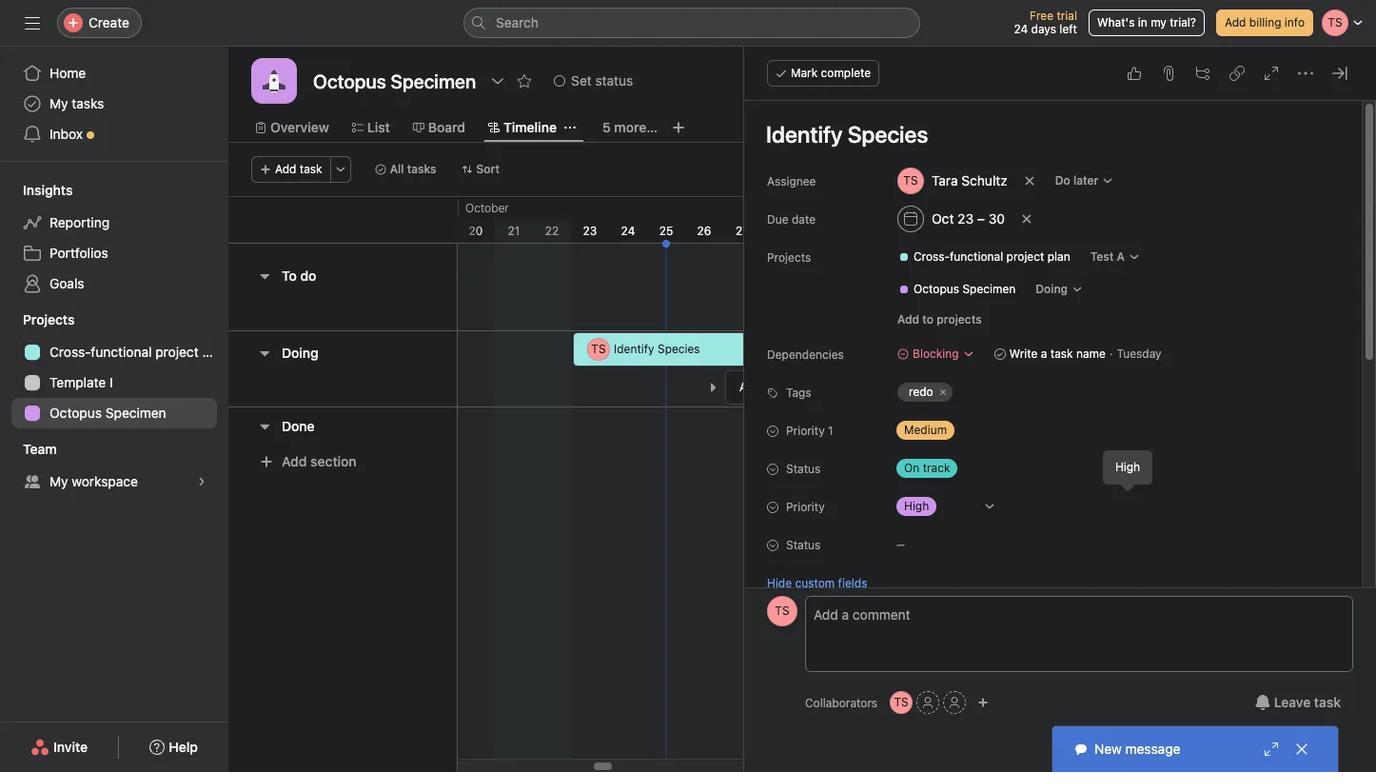 Task type: locate. For each thing, give the bounding box(es) containing it.
project down clear due date image
[[1007, 249, 1045, 264]]

task for add task
[[300, 162, 322, 176]]

list
[[367, 119, 390, 135]]

1 horizontal spatial ts
[[775, 604, 790, 618]]

functional down – on the right of the page
[[950, 249, 1004, 264]]

1 horizontal spatial plan
[[1048, 249, 1071, 264]]

1 vertical spatial plan
[[202, 344, 228, 360]]

write a task name
[[1010, 347, 1106, 361]]

close image
[[1295, 742, 1310, 757]]

custom
[[795, 575, 835, 590]]

medium
[[904, 423, 947, 437]]

projects
[[767, 250, 811, 265], [23, 311, 75, 327]]

1 horizontal spatial octopus specimen
[[914, 282, 1016, 296]]

tasks
[[72, 95, 104, 111], [407, 162, 437, 176]]

trial?
[[1170, 15, 1197, 30]]

remove assignee image
[[1024, 175, 1035, 187]]

redo
[[909, 385, 934, 399]]

1 priority from the top
[[786, 424, 825, 438]]

doing inside dropdown button
[[1036, 282, 1068, 296]]

name
[[1077, 347, 1106, 361]]

doing right collapse task list for the section doing "image"
[[282, 345, 319, 361]]

add for add section
[[282, 453, 307, 469]]

collapse task list for the section done image
[[257, 418, 272, 434]]

23 left – on the right of the page
[[958, 210, 974, 227]]

priority down priority 1
[[786, 500, 825, 514]]

1 horizontal spatial task
[[1051, 347, 1073, 361]]

add left to
[[898, 312, 920, 327]]

specimen up projects
[[963, 282, 1016, 296]]

section
[[310, 453, 357, 469]]

1 vertical spatial projects
[[23, 311, 75, 327]]

0 vertical spatial specimen
[[963, 282, 1016, 296]]

priority 1
[[786, 424, 834, 438]]

task left more actions image
[[300, 162, 322, 176]]

0 horizontal spatial ts
[[592, 342, 606, 356]]

1 horizontal spatial projects
[[767, 250, 811, 265]]

functional up the template i link
[[91, 344, 152, 360]]

ts button right the collaborators
[[890, 691, 913, 714]]

1 vertical spatial cross-functional project plan link
[[11, 337, 228, 367]]

1 vertical spatial high
[[904, 499, 929, 513]]

2 my from the top
[[50, 473, 68, 489]]

add to projects button
[[889, 307, 991, 333]]

set
[[571, 72, 592, 89]]

projects down goals
[[23, 311, 75, 327]]

test a button
[[1082, 244, 1149, 270]]

tasks right 'all'
[[407, 162, 437, 176]]

1 vertical spatial functional
[[91, 344, 152, 360]]

status up custom
[[786, 538, 821, 552]]

add down done button
[[282, 453, 307, 469]]

status for '—' dropdown button
[[786, 538, 821, 552]]

tab actions image
[[564, 122, 576, 133]]

0 vertical spatial cross-functional project plan link
[[891, 248, 1078, 267]]

project up the template i link
[[155, 344, 199, 360]]

collapse task list for the section doing image
[[257, 346, 272, 361]]

0 vertical spatial octopus
[[914, 282, 960, 296]]

2 priority from the top
[[786, 500, 825, 514]]

my workspace link
[[11, 466, 217, 497]]

add left billing at the right of page
[[1225, 15, 1247, 30]]

ts left identify
[[592, 342, 606, 356]]

priority for priority
[[786, 500, 825, 514]]

hide sidebar image
[[25, 15, 40, 30]]

0 horizontal spatial cross-
[[50, 344, 91, 360]]

1 vertical spatial octopus specimen link
[[11, 398, 217, 428]]

info
[[1285, 15, 1305, 30]]

0 horizontal spatial ts button
[[767, 596, 798, 626]]

cross-functional project plan link down – on the right of the page
[[891, 248, 1078, 267]]

later
[[1074, 173, 1099, 188]]

0 horizontal spatial project
[[155, 344, 199, 360]]

tasks inside my tasks "link"
[[72, 95, 104, 111]]

home link
[[11, 58, 217, 89]]

0 horizontal spatial 24
[[621, 224, 635, 238]]

0 vertical spatial priority
[[786, 424, 825, 438]]

projects element containing cross-functional project plan
[[868, 240, 1360, 307]]

0 horizontal spatial cross-functional project plan link
[[11, 337, 228, 367]]

task right a
[[1051, 347, 1073, 361]]

what's
[[1098, 15, 1135, 30]]

high
[[1116, 460, 1141, 474], [904, 499, 929, 513]]

cross-functional project plan down 30
[[914, 249, 1071, 264]]

my up inbox at the top of page
[[50, 95, 68, 111]]

1
[[828, 424, 834, 438]]

high tooltip
[[1104, 451, 1152, 489]]

0 vertical spatial high
[[1116, 460, 1141, 474]]

1 vertical spatial ts button
[[890, 691, 913, 714]]

—
[[897, 539, 905, 550]]

0 vertical spatial doing
[[1036, 282, 1068, 296]]

add for add task
[[275, 162, 297, 176]]

task right leave
[[1315, 694, 1341, 710]]

0 vertical spatial cross-
[[914, 249, 950, 264]]

full screen image
[[1264, 66, 1279, 81]]

add to starred image
[[517, 73, 532, 89]]

trial
[[1057, 9, 1078, 23]]

1 horizontal spatial functional
[[950, 249, 1004, 264]]

24 inside free trial 24 days left
[[1014, 22, 1028, 36]]

1 status from the top
[[786, 462, 821, 476]]

task inside "button"
[[300, 162, 322, 176]]

projects element containing projects
[[0, 303, 228, 432]]

1 vertical spatial my
[[50, 473, 68, 489]]

0 horizontal spatial specimen
[[105, 405, 166, 421]]

my for my tasks
[[50, 95, 68, 111]]

list link
[[352, 117, 390, 138]]

october
[[466, 201, 509, 215]]

add inside button
[[898, 312, 920, 327]]

copy task link image
[[1230, 66, 1245, 81]]

ts
[[592, 342, 606, 356], [775, 604, 790, 618], [894, 695, 909, 709]]

my inside my workspace 'link'
[[50, 473, 68, 489]]

set status button
[[546, 68, 642, 94]]

0 vertical spatial project
[[1007, 249, 1045, 264]]

date
[[792, 212, 816, 227]]

days
[[1032, 22, 1057, 36]]

doing up write a task name
[[1036, 282, 1068, 296]]

0 vertical spatial projects
[[767, 250, 811, 265]]

0 horizontal spatial cross-functional project plan
[[50, 344, 228, 360]]

projects element inside identify species dialog
[[868, 240, 1360, 307]]

goals
[[50, 275, 84, 291]]

tasks down home
[[72, 95, 104, 111]]

tasks inside all tasks dropdown button
[[407, 162, 437, 176]]

identify species dialog
[[744, 47, 1377, 772]]

0 horizontal spatial projects element
[[0, 303, 228, 432]]

main content containing tara schultz
[[754, 101, 1360, 772]]

workspace
[[72, 473, 138, 489]]

identify species
[[614, 342, 700, 356]]

0 vertical spatial plan
[[1048, 249, 1071, 264]]

status down priority 1
[[786, 462, 821, 476]]

add down overview link
[[275, 162, 297, 176]]

0 vertical spatial my
[[50, 95, 68, 111]]

high button
[[889, 493, 1003, 520]]

0 horizontal spatial tasks
[[72, 95, 104, 111]]

add inside "button"
[[275, 162, 297, 176]]

0 vertical spatial status
[[786, 462, 821, 476]]

1 horizontal spatial 23
[[958, 210, 974, 227]]

main content
[[754, 101, 1360, 772]]

1 vertical spatial tasks
[[407, 162, 437, 176]]

plan
[[1048, 249, 1071, 264], [202, 344, 228, 360]]

2 horizontal spatial task
[[1315, 694, 1341, 710]]

0 vertical spatial octopus specimen
[[914, 282, 1016, 296]]

0 horizontal spatial octopus specimen link
[[11, 398, 217, 428]]

24 left days
[[1014, 22, 1028, 36]]

free trial 24 days left
[[1014, 9, 1078, 36]]

show options image
[[490, 73, 506, 89]]

1 vertical spatial priority
[[786, 500, 825, 514]]

octopus up the add to projects
[[914, 282, 960, 296]]

1 vertical spatial status
[[786, 538, 821, 552]]

expand new message image
[[1264, 742, 1279, 757]]

1 horizontal spatial octopus
[[914, 282, 960, 296]]

0 vertical spatial octopus specimen link
[[891, 280, 1024, 299]]

i
[[110, 374, 113, 390]]

2 horizontal spatial ts
[[894, 695, 909, 709]]

projects element
[[868, 240, 1360, 307], [0, 303, 228, 432]]

24 left 25
[[621, 224, 635, 238]]

0 vertical spatial functional
[[950, 249, 1004, 264]]

octopus specimen up projects
[[914, 282, 1016, 296]]

0 horizontal spatial plan
[[202, 344, 228, 360]]

tara
[[932, 172, 958, 188]]

add task
[[275, 162, 322, 176]]

timeline
[[504, 119, 557, 135]]

0 vertical spatial tasks
[[72, 95, 104, 111]]

portfolios
[[50, 245, 108, 261]]

None text field
[[308, 64, 481, 98]]

0 horizontal spatial octopus
[[50, 405, 102, 421]]

23 inside identify species dialog
[[958, 210, 974, 227]]

all
[[390, 162, 404, 176]]

1 horizontal spatial ts button
[[890, 691, 913, 714]]

cross-functional project plan link
[[891, 248, 1078, 267], [11, 337, 228, 367]]

functional inside identify species dialog
[[950, 249, 1004, 264]]

cross-functional project plan inside identify species dialog
[[914, 249, 1071, 264]]

my
[[1151, 15, 1167, 30]]

track
[[923, 461, 950, 475]]

1 vertical spatial doing
[[282, 345, 319, 361]]

1 horizontal spatial octopus specimen link
[[891, 280, 1024, 299]]

0 vertical spatial 24
[[1014, 22, 1028, 36]]

1 horizontal spatial specimen
[[963, 282, 1016, 296]]

create
[[89, 14, 129, 30]]

more…
[[614, 119, 658, 135]]

global element
[[0, 47, 228, 161]]

0 vertical spatial task
[[300, 162, 322, 176]]

teams element
[[0, 432, 228, 501]]

my down team
[[50, 473, 68, 489]]

0 horizontal spatial task
[[300, 162, 322, 176]]

23 right 22
[[583, 224, 597, 238]]

remove image
[[937, 386, 949, 398]]

plan up doing dropdown button
[[1048, 249, 1071, 264]]

ts right the collaborators
[[894, 695, 909, 709]]

1 vertical spatial cross-
[[50, 344, 91, 360]]

cross- inside identify species dialog
[[914, 249, 950, 264]]

cross- up template
[[50, 344, 91, 360]]

5 more… button
[[603, 117, 658, 138]]

1 my from the top
[[50, 95, 68, 111]]

my inside my tasks "link"
[[50, 95, 68, 111]]

cross-functional project plan up the template i link
[[50, 344, 228, 360]]

test
[[1091, 249, 1114, 264]]

do
[[300, 268, 316, 284]]

add for add to projects
[[898, 312, 920, 327]]

0 horizontal spatial projects
[[23, 311, 75, 327]]

tuesday
[[1117, 347, 1162, 361]]

Task Name text field
[[754, 112, 1339, 156]]

priority left 1
[[786, 424, 825, 438]]

overview
[[270, 119, 329, 135]]

project inside main content
[[1007, 249, 1045, 264]]

ts down hide
[[775, 604, 790, 618]]

octopus specimen link down i
[[11, 398, 217, 428]]

set status
[[571, 72, 633, 89]]

template i
[[50, 374, 113, 390]]

cross- down oct
[[914, 249, 950, 264]]

2 status from the top
[[786, 538, 821, 552]]

1 horizontal spatial 24
[[1014, 22, 1028, 36]]

0 horizontal spatial high
[[904, 499, 929, 513]]

inbox link
[[11, 119, 217, 149]]

1 horizontal spatial cross-
[[914, 249, 950, 264]]

add tab image
[[671, 120, 687, 135]]

0 vertical spatial cross-functional project plan
[[914, 249, 1071, 264]]

add billing info button
[[1217, 10, 1314, 36]]

2 vertical spatial task
[[1315, 694, 1341, 710]]

projects
[[937, 312, 982, 327]]

octopus down template
[[50, 405, 102, 421]]

my for my workspace
[[50, 473, 68, 489]]

specimen down the template i link
[[105, 405, 166, 421]]

1 horizontal spatial projects element
[[868, 240, 1360, 307]]

to
[[282, 268, 297, 284]]

add
[[1225, 15, 1247, 30], [275, 162, 297, 176], [898, 312, 920, 327], [282, 453, 307, 469]]

team
[[23, 441, 57, 457]]

ts button
[[767, 596, 798, 626], [890, 691, 913, 714]]

show subtasks for task antartica study image
[[707, 382, 719, 393]]

octopus specimen link
[[891, 280, 1024, 299], [11, 398, 217, 428]]

new message
[[1095, 741, 1181, 757]]

–
[[978, 210, 985, 227]]

1 horizontal spatial doing
[[1036, 282, 1068, 296]]

functional
[[950, 249, 1004, 264], [91, 344, 152, 360]]

1 horizontal spatial cross-functional project plan
[[914, 249, 1071, 264]]

1 horizontal spatial project
[[1007, 249, 1045, 264]]

ts button down hide
[[767, 596, 798, 626]]

cross-functional project plan link up i
[[11, 337, 228, 367]]

complete
[[821, 66, 871, 80]]

specimen inside identify species dialog
[[963, 282, 1016, 296]]

30
[[989, 210, 1005, 227]]

task inside button
[[1315, 694, 1341, 710]]

0 horizontal spatial doing
[[282, 345, 319, 361]]

1 horizontal spatial high
[[1116, 460, 1141, 474]]

projects down due date
[[767, 250, 811, 265]]

octopus specimen link up projects
[[891, 280, 1024, 299]]

plan left collapse task list for the section doing "image"
[[202, 344, 228, 360]]

template i link
[[11, 367, 217, 398]]

1 horizontal spatial tasks
[[407, 162, 437, 176]]

collapse task list for the section to do image
[[257, 268, 272, 284]]

0 horizontal spatial octopus specimen
[[50, 405, 166, 421]]

octopus specimen down i
[[50, 405, 166, 421]]



Task type: describe. For each thing, give the bounding box(es) containing it.
0 vertical spatial ts button
[[767, 596, 798, 626]]

task for leave task
[[1315, 694, 1341, 710]]

octopus inside main content
[[914, 282, 960, 296]]

do later button
[[1047, 168, 1123, 194]]

to do
[[282, 268, 316, 284]]

what's in my trial?
[[1098, 15, 1197, 30]]

1 vertical spatial specimen
[[105, 405, 166, 421]]

tara schultz
[[932, 172, 1008, 188]]

board link
[[413, 117, 466, 138]]

test a
[[1091, 249, 1125, 264]]

tasks for my tasks
[[72, 95, 104, 111]]

high inside 'tooltip'
[[1116, 460, 1141, 474]]

doing button
[[282, 336, 319, 370]]

status for on track popup button
[[786, 462, 821, 476]]

on track
[[904, 461, 950, 475]]

status
[[595, 72, 633, 89]]

1 vertical spatial ts
[[775, 604, 790, 618]]

0 likes. click to like this task image
[[1127, 66, 1142, 81]]

main content inside identify species dialog
[[754, 101, 1360, 772]]

add to projects
[[898, 312, 982, 327]]

medium button
[[889, 417, 1003, 444]]

attachments: add a file to this task, identify species image
[[1161, 66, 1177, 81]]

to
[[923, 312, 934, 327]]

more actions for this task image
[[1298, 66, 1314, 81]]

assignee
[[767, 174, 816, 188]]

board
[[428, 119, 466, 135]]

sort button
[[453, 156, 508, 183]]

leave task
[[1274, 694, 1341, 710]]

search list box
[[464, 8, 921, 38]]

1 vertical spatial task
[[1051, 347, 1073, 361]]

0 horizontal spatial 23
[[583, 224, 597, 238]]

my workspace
[[50, 473, 138, 489]]

projects button
[[0, 310, 75, 329]]

billing
[[1250, 15, 1282, 30]]

write
[[1010, 347, 1038, 361]]

more actions image
[[335, 164, 346, 175]]

overview link
[[255, 117, 329, 138]]

dependencies
[[767, 347, 844, 362]]

2 vertical spatial ts
[[894, 695, 909, 709]]

insights
[[23, 182, 73, 198]]

1 vertical spatial octopus specimen
[[50, 405, 166, 421]]

add section
[[282, 453, 357, 469]]

blocking button
[[889, 341, 983, 367]]

due
[[767, 212, 789, 227]]

5
[[603, 119, 611, 135]]

help button
[[137, 730, 210, 764]]

insights button
[[0, 181, 73, 200]]

20
[[469, 224, 483, 238]]

1 vertical spatial cross-functional project plan
[[50, 344, 228, 360]]

mark complete button
[[767, 60, 880, 87]]

0 vertical spatial ts
[[592, 342, 606, 356]]

timeline link
[[488, 117, 557, 138]]

add subtask image
[[1196, 66, 1211, 81]]

redo link
[[898, 383, 953, 402]]

done
[[282, 417, 315, 434]]

do
[[1055, 173, 1071, 188]]

5 more…
[[603, 119, 658, 135]]

a
[[1041, 347, 1048, 361]]

rocket image
[[263, 69, 286, 92]]

plan inside identify species dialog
[[1048, 249, 1071, 264]]

study
[[792, 380, 823, 394]]

priority for priority 1
[[786, 424, 825, 438]]

projects inside dropdown button
[[23, 311, 75, 327]]

my tasks
[[50, 95, 104, 111]]

due date
[[767, 212, 816, 227]]

all tasks button
[[366, 156, 445, 183]]

tasks for all tasks
[[407, 162, 437, 176]]

octopus specimen link inside identify species dialog
[[891, 280, 1024, 299]]

mark complete
[[791, 66, 871, 80]]

help
[[169, 739, 198, 755]]

antartica
[[740, 380, 789, 394]]

insights element
[[0, 173, 228, 303]]

to do button
[[282, 259, 316, 293]]

hide
[[767, 575, 792, 590]]

inbox
[[50, 126, 83, 142]]

1 vertical spatial 24
[[621, 224, 635, 238]]

invite button
[[18, 730, 100, 764]]

team button
[[0, 440, 57, 459]]

sort
[[476, 162, 500, 176]]

26
[[697, 224, 712, 238]]

add task button
[[251, 156, 331, 183]]

add for add billing info
[[1225, 15, 1247, 30]]

antartica study
[[740, 380, 823, 394]]

home
[[50, 65, 86, 81]]

add billing info
[[1225, 15, 1305, 30]]

projects inside identify species dialog
[[767, 250, 811, 265]]

hide custom fields
[[767, 575, 868, 590]]

in
[[1138, 15, 1148, 30]]

— button
[[889, 531, 1003, 558]]

left
[[1060, 22, 1078, 36]]

do later
[[1055, 173, 1099, 188]]

0 horizontal spatial functional
[[91, 344, 152, 360]]

mark
[[791, 66, 818, 80]]

25
[[659, 224, 673, 238]]

done button
[[282, 409, 315, 443]]

1 horizontal spatial cross-functional project plan link
[[891, 248, 1078, 267]]

a
[[1117, 249, 1125, 264]]

oct 23 – 30
[[932, 210, 1005, 227]]

close details image
[[1333, 66, 1348, 81]]

see details, my workspace image
[[196, 476, 208, 487]]

high inside "dropdown button"
[[904, 499, 929, 513]]

tags
[[786, 386, 812, 400]]

leave
[[1274, 694, 1311, 710]]

blocking
[[913, 347, 959, 361]]

1 vertical spatial octopus
[[50, 405, 102, 421]]

oct
[[932, 210, 954, 227]]

1 vertical spatial project
[[155, 344, 199, 360]]

22
[[545, 224, 559, 238]]

reporting link
[[11, 208, 217, 238]]

clear due date image
[[1021, 213, 1033, 225]]

octopus specimen inside identify species dialog
[[914, 282, 1016, 296]]

add or remove collaborators image
[[978, 697, 989, 708]]

collaborators
[[805, 695, 878, 710]]

free
[[1030, 9, 1054, 23]]



Task type: vqa. For each thing, say whether or not it's contained in the screenshot.
project to the top
yes



